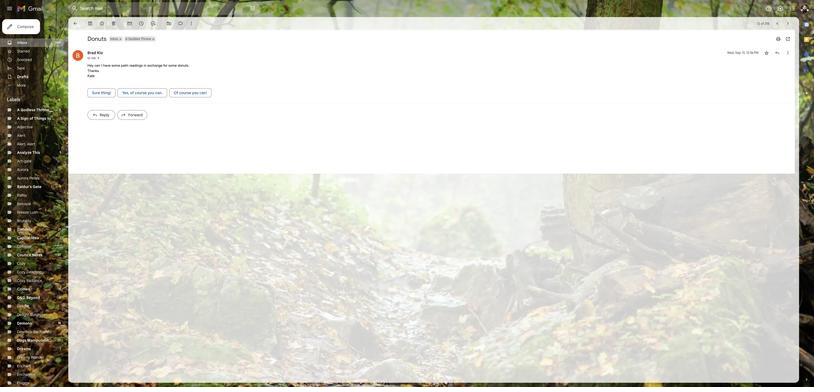 Task type: describe. For each thing, give the bounding box(es) containing it.
demons
[[17, 321, 32, 326]]

candela link
[[17, 227, 32, 232]]

snoozed
[[17, 57, 32, 62]]

godless for a godless throne link
[[21, 108, 35, 112]]

1 for a sign of things to come
[[60, 116, 61, 120]]

alert, alert
[[17, 142, 35, 146]]

alert,
[[17, 142, 26, 146]]

donuts
[[88, 35, 107, 42]]

sign
[[21, 116, 29, 121]]

lush
[[30, 210, 38, 215]]

dogs manipulating time
[[17, 338, 61, 343]]

labels heading
[[7, 97, 57, 102]]

thing!
[[101, 90, 111, 95]]

capital
[[17, 236, 30, 240]]

aurora petals
[[17, 176, 40, 181]]

0 vertical spatial dewdrop
[[26, 270, 42, 275]]

klo
[[97, 50, 103, 55]]

6
[[59, 75, 61, 79]]

0 horizontal spatial alert
[[17, 133, 25, 138]]

betrayal
[[17, 201, 31, 206]]

compose
[[17, 24, 34, 29]]

donuts.
[[178, 64, 189, 68]]

report spam image
[[99, 21, 105, 26]]

come
[[52, 116, 62, 121]]

a godless throne for a godless throne link
[[17, 108, 49, 112]]

Search mail text field
[[80, 6, 235, 11]]

1 for baldur's gate
[[60, 185, 61, 189]]

inbox for inbox link
[[17, 40, 27, 45]]

throne for a godless throne link
[[36, 108, 49, 112]]

d&d beyond
[[17, 295, 40, 300]]

to inside labels navigation
[[47, 116, 51, 121]]

delight sunshine link
[[17, 312, 45, 317]]

of course you can! button
[[169, 88, 212, 97]]

21 for council notes
[[58, 253, 61, 257]]

readings
[[130, 64, 143, 68]]

enigma link
[[17, 381, 30, 386]]

analyze this
[[17, 150, 40, 155]]

starred link
[[17, 49, 30, 54]]

can!
[[200, 90, 207, 95]]

a sign of things to come
[[17, 116, 62, 121]]

yes,
[[122, 90, 129, 95]]

aurora for aurora link
[[17, 167, 28, 172]]

0 vertical spatial enchanted
[[33, 330, 51, 334]]

a godless throne button
[[124, 37, 152, 41]]

you inside "yes, of course you can." button
[[148, 90, 154, 95]]

cozy radiance link
[[17, 278, 42, 283]]

council notes
[[17, 253, 43, 258]]

hey
[[88, 64, 94, 68]]

capital idea
[[17, 236, 39, 240]]

enchant
[[17, 364, 31, 369]]

1 for dreams
[[60, 347, 61, 351]]

delete image
[[111, 21, 116, 26]]

archive image
[[88, 21, 93, 26]]

for
[[163, 64, 168, 68]]

145
[[56, 41, 61, 45]]

demons link
[[17, 321, 32, 326]]

1 for capital idea
[[60, 236, 61, 240]]

more image
[[189, 21, 194, 26]]

throne for a godless throne button
[[141, 37, 151, 41]]

sure thing!
[[92, 90, 111, 95]]

alert, alert link
[[17, 142, 35, 146]]

dreams
[[17, 347, 31, 351]]

newer image
[[775, 21, 781, 26]]

sent
[[17, 66, 25, 71]]

inbox link
[[17, 40, 27, 45]]

cozy dewdrop link
[[17, 270, 42, 275]]

reply
[[100, 112, 109, 117]]

breeze
[[17, 210, 29, 215]]

14
[[58, 287, 61, 291]]

aurora link
[[17, 167, 28, 172]]

petals
[[29, 176, 40, 181]]

cozy for cozy link
[[17, 261, 26, 266]]

adjective
[[17, 125, 33, 129]]

25
[[57, 338, 61, 342]]

exchange
[[147, 64, 163, 68]]

of
[[174, 90, 178, 95]]

21 for candela
[[58, 227, 61, 231]]

radiance
[[26, 278, 42, 283]]

palm
[[121, 64, 129, 68]]

move to image
[[167, 21, 172, 26]]

sep
[[736, 51, 741, 55]]

course inside "button"
[[179, 90, 191, 95]]

add to tasks image
[[151, 21, 156, 26]]

delight sunshine
[[17, 312, 45, 317]]

dreamy
[[17, 355, 30, 360]]

wed,
[[728, 51, 735, 55]]

dewdrop enchanted
[[17, 330, 51, 334]]

you inside of course you can! "button"
[[192, 90, 199, 95]]

settings image
[[778, 5, 784, 12]]

of for 12
[[761, 21, 764, 25]]

wed, sep 13, 12:36 pm cell
[[728, 50, 759, 56]]

collapse
[[17, 244, 32, 249]]

218
[[765, 21, 770, 25]]

art-gate link
[[17, 159, 32, 164]]

brad klo
[[88, 50, 103, 55]]

cozy for cozy dewdrop
[[17, 270, 26, 275]]

compose button
[[2, 19, 40, 34]]

baldur's gate
[[17, 184, 41, 189]]



Task type: vqa. For each thing, say whether or not it's contained in the screenshot.
Snoozed
yes



Task type: locate. For each thing, give the bounding box(es) containing it.
cozy up crimes
[[17, 278, 26, 283]]

a godless throne down labels heading
[[17, 108, 49, 112]]

time
[[52, 338, 61, 343]]

delight down d&d
[[17, 304, 29, 309]]

idea
[[31, 236, 39, 240]]

0 horizontal spatial you
[[148, 90, 154, 95]]

1 vertical spatial to
[[47, 116, 51, 121]]

1 vertical spatial delight
[[17, 312, 29, 317]]

Not starred checkbox
[[765, 50, 770, 56]]

dreamy wander
[[17, 355, 44, 360]]

a right inbox button
[[125, 37, 128, 41]]

1 vertical spatial dewdrop
[[17, 330, 32, 334]]

inbox up starred link
[[17, 40, 27, 45]]

a godless throne
[[125, 37, 151, 41], [17, 108, 49, 112]]

me
[[91, 56, 96, 60]]

1 vertical spatial enchanted
[[17, 372, 35, 377]]

1 down 4
[[60, 116, 61, 120]]

cozy down council
[[17, 261, 26, 266]]

godless up sign
[[21, 108, 35, 112]]

things
[[34, 116, 46, 121]]

beyond
[[26, 295, 40, 300]]

3
[[59, 296, 61, 300]]

2 delight from the top
[[17, 312, 29, 317]]

0 horizontal spatial some
[[112, 64, 120, 68]]

starred
[[17, 49, 30, 54]]

2 you from the left
[[192, 90, 199, 95]]

1 for analyze this
[[60, 151, 61, 155]]

1 vertical spatial of
[[130, 90, 134, 95]]

dogs manipulating time link
[[17, 338, 61, 343]]

delight link
[[17, 304, 29, 309]]

of for yes,
[[130, 90, 134, 95]]

1 right gate
[[60, 185, 61, 189]]

yes, of course you can.
[[122, 90, 163, 95]]

a godless throne inside button
[[125, 37, 151, 41]]

2 21 from the top
[[58, 253, 61, 257]]

search mail image
[[70, 4, 80, 13]]

a left sign
[[17, 116, 20, 121]]

0 horizontal spatial godless
[[21, 108, 35, 112]]

can
[[95, 64, 100, 68]]

0 vertical spatial to
[[88, 56, 90, 60]]

dewdrop down demons in the left bottom of the page
[[17, 330, 32, 334]]

0 vertical spatial godless
[[128, 37, 140, 41]]

not starred image
[[765, 50, 770, 56]]

1 horizontal spatial alert
[[27, 142, 35, 146]]

kate
[[88, 74, 95, 78]]

mark as unread image
[[127, 21, 132, 26]]

1 down 25
[[60, 347, 61, 351]]

enchanted up manipulating in the bottom left of the page
[[33, 330, 51, 334]]

0 vertical spatial alert
[[17, 133, 25, 138]]

1 vertical spatial a
[[17, 108, 20, 112]]

council
[[17, 253, 31, 258]]

alert up alert,
[[17, 133, 25, 138]]

godless inside a godless throne button
[[128, 37, 140, 41]]

0 vertical spatial delight
[[17, 304, 29, 309]]

advanced search options image
[[248, 3, 258, 14]]

2 course from the left
[[179, 90, 191, 95]]

godless inside labels navigation
[[21, 108, 35, 112]]

show details image
[[97, 57, 100, 60]]

1 you from the left
[[148, 90, 154, 95]]

of right 'yes,' at the top left
[[130, 90, 134, 95]]

godless for a godless throne button
[[128, 37, 140, 41]]

delight down delight link
[[17, 312, 29, 317]]

1 delight from the top
[[17, 304, 29, 309]]

aurora down art-gate on the top of the page
[[17, 167, 28, 172]]

breeze lush link
[[17, 210, 38, 215]]

inbox inside labels navigation
[[17, 40, 27, 45]]

1 vertical spatial godless
[[21, 108, 35, 112]]

can.
[[155, 90, 163, 95]]

of inside labels navigation
[[29, 116, 33, 121]]

brutality link
[[17, 219, 31, 223]]

1 horizontal spatial of
[[130, 90, 134, 95]]

0 vertical spatial of
[[761, 21, 764, 25]]

aurora down aurora link
[[17, 176, 28, 181]]

support image
[[766, 5, 773, 12]]

this
[[32, 150, 40, 155]]

0 horizontal spatial inbox
[[17, 40, 27, 45]]

0 vertical spatial cozy
[[17, 261, 26, 266]]

dewdrop up radiance at the left bottom of page
[[26, 270, 42, 275]]

cozy for cozy radiance
[[17, 278, 26, 283]]

course inside button
[[135, 90, 147, 95]]

0 horizontal spatial course
[[135, 90, 147, 95]]

a godless throne for a godless throne button
[[125, 37, 151, 41]]

course right of
[[179, 90, 191, 95]]

1 some from the left
[[112, 64, 120, 68]]

inbox
[[110, 37, 118, 41], [17, 40, 27, 45]]

a godless throne down snooze image
[[125, 37, 151, 41]]

enchanted link
[[17, 372, 35, 377]]

sunshine
[[30, 312, 45, 317]]

wed, sep 13, 12:36 pm
[[728, 51, 759, 55]]

alert up analyze this
[[27, 142, 35, 146]]

1 aurora from the top
[[17, 167, 28, 172]]

ballsy link
[[17, 193, 27, 198]]

throne down snooze image
[[141, 37, 151, 41]]

a inside button
[[125, 37, 128, 41]]

13,
[[742, 51, 746, 55]]

5 1 from the top
[[60, 347, 61, 351]]

have
[[103, 64, 111, 68]]

0 horizontal spatial throne
[[36, 108, 49, 112]]

d&d
[[17, 295, 25, 300]]

1 horizontal spatial a godless throne
[[125, 37, 151, 41]]

sure thing! button
[[88, 88, 116, 97]]

i
[[101, 64, 102, 68]]

1 1 from the top
[[60, 116, 61, 120]]

2 horizontal spatial of
[[761, 21, 764, 25]]

alert
[[17, 133, 25, 138], [27, 142, 35, 146]]

1 cozy from the top
[[17, 261, 26, 266]]

older image
[[786, 21, 791, 26]]

a for 1
[[17, 116, 20, 121]]

alert link
[[17, 133, 25, 138]]

0 vertical spatial a godless throne
[[125, 37, 151, 41]]

labels navigation
[[0, 17, 68, 387]]

1 horizontal spatial course
[[179, 90, 191, 95]]

main menu image
[[6, 5, 13, 12]]

3 cozy from the top
[[17, 278, 26, 283]]

crimes link
[[17, 287, 30, 292]]

art-gate
[[17, 159, 32, 164]]

1 horizontal spatial godless
[[128, 37, 140, 41]]

course right 'yes,' at the top left
[[135, 90, 147, 95]]

0 vertical spatial 21
[[58, 227, 61, 231]]

inbox down delete icon
[[110, 37, 118, 41]]

2 vertical spatial a
[[17, 116, 20, 121]]

3 1 from the top
[[60, 185, 61, 189]]

hey can i have some palm readings in exchange for some donuts. thanks kate
[[88, 64, 189, 78]]

0 horizontal spatial of
[[29, 116, 33, 121]]

dreams link
[[17, 347, 31, 351]]

d&d beyond link
[[17, 295, 40, 300]]

forward link
[[117, 110, 147, 120]]

godless down the mark as unread icon
[[128, 37, 140, 41]]

tab list
[[800, 17, 815, 368]]

0 vertical spatial aurora
[[17, 167, 28, 172]]

2 vertical spatial cozy
[[17, 278, 26, 283]]

1 vertical spatial aurora
[[17, 176, 28, 181]]

wander
[[31, 355, 44, 360]]

baldur's
[[17, 184, 32, 189]]

drafts link
[[17, 74, 28, 79]]

you
[[148, 90, 154, 95], [192, 90, 199, 95]]

some left palm
[[112, 64, 120, 68]]

0 horizontal spatial to
[[47, 116, 51, 121]]

1 vertical spatial throne
[[36, 108, 49, 112]]

cozy down cozy link
[[17, 270, 26, 275]]

labels image
[[178, 21, 184, 26]]

1 right idea
[[60, 236, 61, 240]]

analyze
[[17, 150, 32, 155]]

1 right this
[[60, 151, 61, 155]]

to left me
[[88, 56, 90, 60]]

a sign of things to come link
[[17, 116, 62, 121]]

1 vertical spatial alert
[[27, 142, 35, 146]]

2 aurora from the top
[[17, 176, 28, 181]]

2 cozy from the top
[[17, 270, 26, 275]]

reply link
[[88, 110, 115, 120]]

some right for
[[169, 64, 177, 68]]

throne up the "things"
[[36, 108, 49, 112]]

brad
[[88, 50, 96, 55]]

betrayal link
[[17, 201, 31, 206]]

some
[[112, 64, 120, 68], [169, 64, 177, 68]]

1 vertical spatial cozy
[[17, 270, 26, 275]]

2 vertical spatial of
[[29, 116, 33, 121]]

1 vertical spatial 21
[[58, 253, 61, 257]]

dreamy wander link
[[17, 355, 44, 360]]

throne inside labels navigation
[[36, 108, 49, 112]]

to me
[[88, 56, 96, 60]]

enigma
[[17, 381, 30, 386]]

a godless throne inside labels navigation
[[17, 108, 49, 112]]

ballsy
[[17, 193, 27, 198]]

a godless throne link
[[17, 108, 49, 112]]

more button
[[0, 81, 64, 90]]

brutality
[[17, 219, 31, 223]]

1 horizontal spatial throne
[[141, 37, 151, 41]]

0 vertical spatial throne
[[141, 37, 151, 41]]

back to inbox image
[[73, 21, 78, 26]]

you left can!
[[192, 90, 199, 95]]

1 horizontal spatial to
[[88, 56, 90, 60]]

you left "can."
[[148, 90, 154, 95]]

to left come
[[47, 116, 51, 121]]

1 course from the left
[[135, 90, 147, 95]]

1 horizontal spatial you
[[192, 90, 199, 95]]

forward
[[128, 112, 143, 117]]

dewdrop enchanted link
[[17, 330, 51, 334]]

12:36 pm
[[747, 51, 759, 55]]

sure
[[92, 90, 100, 95]]

a for 4
[[17, 108, 20, 112]]

delight
[[17, 304, 29, 309], [17, 312, 29, 317]]

1 21 from the top
[[58, 227, 61, 231]]

of right "12"
[[761, 21, 764, 25]]

inbox inside button
[[110, 37, 118, 41]]

2 some from the left
[[169, 64, 177, 68]]

yes, of course you can. button
[[118, 88, 167, 97]]

enchanted down enchant link
[[17, 372, 35, 377]]

1 horizontal spatial inbox
[[110, 37, 118, 41]]

aurora petals link
[[17, 176, 40, 181]]

4 1 from the top
[[60, 236, 61, 240]]

delight for delight sunshine
[[17, 312, 29, 317]]

delight for delight link
[[17, 304, 29, 309]]

inbox for inbox button
[[110, 37, 118, 41]]

aurora for aurora petals
[[17, 176, 28, 181]]

more
[[17, 83, 26, 88]]

enchant link
[[17, 364, 31, 369]]

a down labels
[[17, 108, 20, 112]]

12 of 218
[[758, 21, 770, 25]]

0 horizontal spatial a godless throne
[[17, 108, 49, 112]]

inbox button
[[109, 37, 119, 41]]

2 1 from the top
[[60, 151, 61, 155]]

gmail image
[[17, 3, 46, 14]]

None search field
[[68, 2, 260, 15]]

throne inside button
[[141, 37, 151, 41]]

cozy radiance
[[17, 278, 42, 283]]

of inside button
[[130, 90, 134, 95]]

manipulating
[[27, 338, 51, 343]]

of right sign
[[29, 116, 33, 121]]

0 vertical spatial a
[[125, 37, 128, 41]]

gate
[[33, 184, 41, 189]]

snooze image
[[139, 21, 144, 26]]

candela
[[17, 227, 32, 232]]

1 horizontal spatial some
[[169, 64, 177, 68]]

1 vertical spatial a godless throne
[[17, 108, 49, 112]]

drafts
[[17, 74, 28, 79]]



